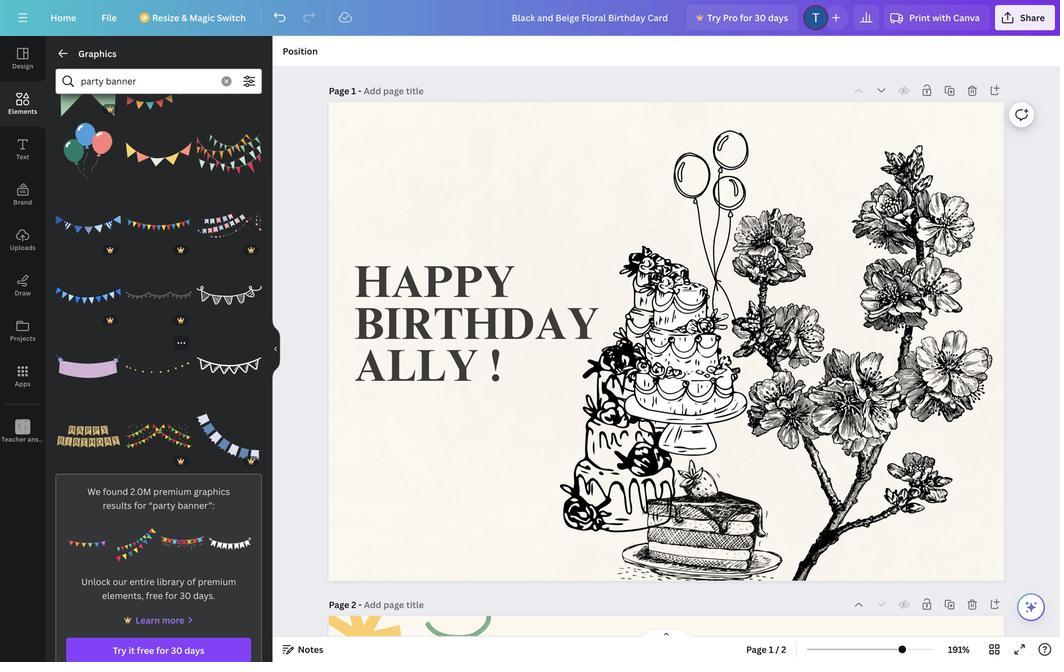 Task type: vqa. For each thing, say whether or not it's contained in the screenshot.
easily to the right
no



Task type: locate. For each thing, give the bounding box(es) containing it.
0 horizontal spatial premium
[[153, 486, 192, 498]]

0 vertical spatial page
[[329, 85, 349, 97]]

1 page title text field from the top
[[364, 85, 425, 97]]

2.0m
[[130, 486, 151, 498]]

0 vertical spatial try
[[708, 12, 721, 24]]

brand button
[[0, 172, 45, 218]]

1 vertical spatial page title text field
[[364, 599, 425, 612]]

premium up "party on the bottom left of page
[[153, 486, 192, 498]]

page 1 / 2 button
[[742, 640, 792, 660]]

page 2 -
[[329, 599, 364, 611]]

design
[[12, 62, 33, 70]]

1 vertical spatial premium
[[198, 576, 236, 588]]

копия hanging party banners image
[[197, 192, 262, 258]]

1 horizontal spatial premium
[[198, 576, 236, 588]]

days inside button
[[768, 12, 788, 24]]

2 page title text field from the top
[[364, 599, 425, 612]]

projects
[[10, 335, 36, 343]]

page
[[329, 85, 349, 97], [329, 599, 349, 611], [747, 644, 767, 656]]

stylized watercolor banner image
[[56, 333, 121, 399]]

of
[[187, 576, 196, 588]]

party banner vector image
[[161, 523, 204, 565]]

graphics
[[78, 48, 117, 60]]

0 vertical spatial days
[[768, 12, 788, 24]]

days right pro
[[768, 12, 788, 24]]

days
[[768, 12, 788, 24], [185, 645, 205, 657]]

30 down of in the left of the page
[[180, 590, 191, 602]]

try left pro
[[708, 12, 721, 24]]

for down learn more
[[156, 645, 169, 657]]

unlock
[[81, 576, 111, 588]]

bunting icon image
[[126, 192, 191, 258]]

0 vertical spatial free
[[146, 590, 163, 602]]

learn
[[136, 615, 160, 627]]

0 vertical spatial 30
[[755, 12, 766, 24]]

Search graphics search field
[[81, 69, 214, 93]]

30 inside unlock our entire library of premium elements, free for 30 days.
[[180, 590, 191, 602]]

1 vertical spatial 1
[[769, 644, 774, 656]]

try pro for 30 days
[[708, 12, 788, 24]]

home
[[51, 12, 76, 24]]

side panel tab list
[[0, 36, 65, 455]]

notes button
[[278, 640, 329, 660]]

Page title text field
[[364, 85, 425, 97], [364, 599, 425, 612]]

try left it in the bottom left of the page
[[113, 645, 127, 657]]

days inside button
[[185, 645, 205, 657]]

free down entire at the bottom of the page
[[146, 590, 163, 602]]

0 vertical spatial 1
[[352, 85, 356, 97]]

1 vertical spatial 2
[[782, 644, 787, 656]]

30 right pro
[[755, 12, 766, 24]]

learn more button
[[122, 613, 196, 628]]

design button
[[0, 36, 45, 81]]

projects button
[[0, 309, 45, 354]]

free right it in the bottom left of the page
[[137, 645, 154, 657]]

for inside unlock our entire library of premium elements, free for 30 days.
[[165, 590, 178, 602]]

text button
[[0, 127, 45, 172]]

happy
[[355, 265, 515, 310]]

unlock our entire library of premium elements, free for 30 days.
[[81, 576, 236, 602]]

main menu bar
[[0, 0, 1061, 36]]

elements,
[[102, 590, 144, 602]]

for down 2.0m
[[134, 500, 147, 512]]

1 vertical spatial try
[[113, 645, 127, 657]]

try inside button
[[113, 645, 127, 657]]

0 vertical spatial -
[[358, 85, 362, 97]]

1 vertical spatial free
[[137, 645, 154, 657]]

1 inside "button"
[[769, 644, 774, 656]]

1 vertical spatial page
[[329, 599, 349, 611]]

premium
[[153, 486, 192, 498], [198, 576, 236, 588]]

simple colorful triangle party banner image
[[66, 523, 109, 565]]

print
[[910, 12, 931, 24]]

canva
[[954, 12, 980, 24]]

1 vertical spatial 30
[[180, 590, 191, 602]]

0 horizontal spatial 2
[[352, 599, 356, 611]]

/
[[776, 644, 780, 656]]

for down the library
[[165, 590, 178, 602]]

try inside button
[[708, 12, 721, 24]]

premium up days.
[[198, 576, 236, 588]]

;
[[22, 437, 24, 444]]

0 vertical spatial page title text field
[[364, 85, 425, 97]]

30 inside try pro for 30 days button
[[755, 12, 766, 24]]

apps button
[[0, 354, 45, 400]]

0 vertical spatial 2
[[352, 599, 356, 611]]

more
[[162, 615, 185, 627]]

free inside button
[[137, 645, 154, 657]]

- for page 2 -
[[359, 599, 362, 611]]

1 horizontal spatial 2
[[782, 644, 787, 656]]

1 vertical spatial -
[[359, 599, 362, 611]]

1 vertical spatial days
[[185, 645, 205, 657]]

1 horizontal spatial 1
[[769, 644, 774, 656]]

for right pro
[[740, 12, 753, 24]]

try
[[708, 12, 721, 24], [113, 645, 127, 657]]

free
[[146, 590, 163, 602], [137, 645, 154, 657]]

for
[[740, 12, 753, 24], [134, 500, 147, 512], [165, 590, 178, 602], [156, 645, 169, 657]]

0 horizontal spatial days
[[185, 645, 205, 657]]

2 inside page 1 / 2 "button"
[[782, 644, 787, 656]]

0 horizontal spatial 1
[[352, 85, 356, 97]]

try it free for 30 days
[[113, 645, 205, 657]]

share
[[1021, 12, 1045, 24]]

0 horizontal spatial try
[[113, 645, 127, 657]]

days down the more
[[185, 645, 205, 657]]

1 horizontal spatial days
[[768, 12, 788, 24]]

2
[[352, 599, 356, 611], [782, 644, 787, 656]]

191% button
[[939, 640, 980, 660]]

it
[[129, 645, 135, 657]]

free inside unlock our entire library of premium elements, free for 30 days.
[[146, 590, 163, 602]]

keys
[[51, 436, 65, 444]]

- for page 1 -
[[358, 85, 362, 97]]

0 vertical spatial premium
[[153, 486, 192, 498]]

-
[[358, 85, 362, 97], [359, 599, 362, 611]]

1 horizontal spatial try
[[708, 12, 721, 24]]

30
[[755, 12, 766, 24], [180, 590, 191, 602], [171, 645, 182, 657]]

191%
[[948, 644, 970, 656]]

position button
[[278, 41, 323, 61]]

2 vertical spatial 30
[[171, 645, 182, 657]]

group
[[56, 51, 121, 117], [126, 51, 191, 117], [197, 51, 262, 117], [56, 114, 121, 187], [126, 122, 191, 187], [197, 122, 262, 187], [56, 192, 121, 258], [126, 192, 191, 258], [197, 192, 262, 258], [56, 255, 121, 328], [126, 255, 191, 328], [197, 255, 262, 328], [56, 326, 121, 399], [126, 333, 191, 399], [56, 404, 121, 469], [126, 404, 191, 469], [197, 404, 262, 469]]

page title text field for page 1 -
[[364, 85, 425, 97]]

ally !
[[355, 349, 502, 394]]

print with canva button
[[884, 5, 990, 30]]

for inside button
[[740, 12, 753, 24]]

answer
[[28, 436, 50, 444]]

30 inside try it free for 30 days button
[[171, 645, 182, 657]]

colorful fiesta flag image
[[114, 523, 156, 565]]

1
[[352, 85, 356, 97], [769, 644, 774, 656]]

we
[[87, 486, 101, 498]]

2 vertical spatial page
[[747, 644, 767, 656]]

30 down the more
[[171, 645, 182, 657]]



Task type: describe. For each thing, give the bounding box(es) containing it.
resize & magic switch
[[152, 12, 246, 24]]

graphics
[[194, 486, 230, 498]]

page for page 2
[[329, 599, 349, 611]]

uploads
[[10, 244, 36, 252]]

resize & magic switch button
[[132, 5, 256, 30]]

colorful fiesta party banner image
[[126, 51, 191, 117]]

party flag image
[[197, 51, 262, 117]]

draw button
[[0, 263, 45, 309]]

teacher
[[1, 436, 26, 444]]

switch
[[217, 12, 246, 24]]

file button
[[91, 5, 127, 30]]

for inside button
[[156, 645, 169, 657]]

!
[[490, 349, 502, 394]]

magic
[[189, 12, 215, 24]]

share button
[[995, 5, 1056, 30]]

canva assistant image
[[1024, 600, 1039, 615]]

Design title text field
[[502, 5, 682, 30]]

text
[[16, 153, 29, 161]]

results
[[103, 500, 132, 512]]

premium inside unlock our entire library of premium elements, free for 30 days.
[[198, 576, 236, 588]]

library
[[157, 576, 185, 588]]

learn more
[[136, 615, 185, 627]]

&
[[181, 12, 187, 24]]

colorful flag banner image
[[56, 263, 121, 328]]

pro
[[723, 12, 738, 24]]

elements button
[[0, 81, 45, 127]]

print with canva
[[910, 12, 980, 24]]

single banner image
[[56, 51, 121, 117]]

entire
[[130, 576, 155, 588]]

draw
[[15, 289, 31, 298]]

show pages image
[[636, 629, 697, 639]]

uploads button
[[0, 218, 45, 263]]

hand drawn garland image
[[126, 333, 191, 399]]

teacher answer keys
[[1, 436, 65, 444]]

try for try pro for 30 days
[[708, 12, 721, 24]]

we found 2.0m premium graphics results for "party banner":
[[87, 486, 230, 512]]

notes
[[298, 644, 324, 656]]

found
[[103, 486, 128, 498]]

try it free for 30 days button
[[66, 639, 251, 663]]

"party
[[149, 500, 176, 512]]

resize
[[152, 12, 179, 24]]

party banners illustration image
[[126, 404, 191, 469]]

with
[[933, 12, 952, 24]]

birthday party pennant banner blue flag celebrate decoration image
[[56, 192, 121, 258]]

position
[[283, 45, 318, 57]]

elements
[[8, 107, 37, 116]]

party flag decoration image
[[197, 404, 262, 469]]

page 1 -
[[329, 85, 364, 97]]

page title text field for page 2 -
[[364, 599, 425, 612]]

try pro for 30 days button
[[687, 5, 799, 30]]

hanging party banners illustration image
[[197, 122, 262, 187]]

apps
[[15, 380, 31, 389]]

ally
[[355, 349, 479, 394]]

page 1 / 2
[[747, 644, 787, 656]]

birthday
[[355, 307, 599, 352]]

file
[[101, 12, 117, 24]]

try for try it free for 30 days
[[113, 645, 127, 657]]

page inside "button"
[[747, 644, 767, 656]]

hide image
[[272, 319, 280, 380]]

days.
[[193, 590, 215, 602]]

home link
[[40, 5, 86, 30]]

banner":
[[178, 500, 215, 512]]

premium inside we found 2.0m premium graphics results for "party banner":
[[153, 486, 192, 498]]

page for page 1
[[329, 85, 349, 97]]

brand
[[13, 198, 32, 207]]

1 for -
[[352, 85, 356, 97]]

1 for /
[[769, 644, 774, 656]]

our
[[113, 576, 127, 588]]

for inside we found 2.0m premium graphics results for "party banner":
[[134, 500, 147, 512]]



